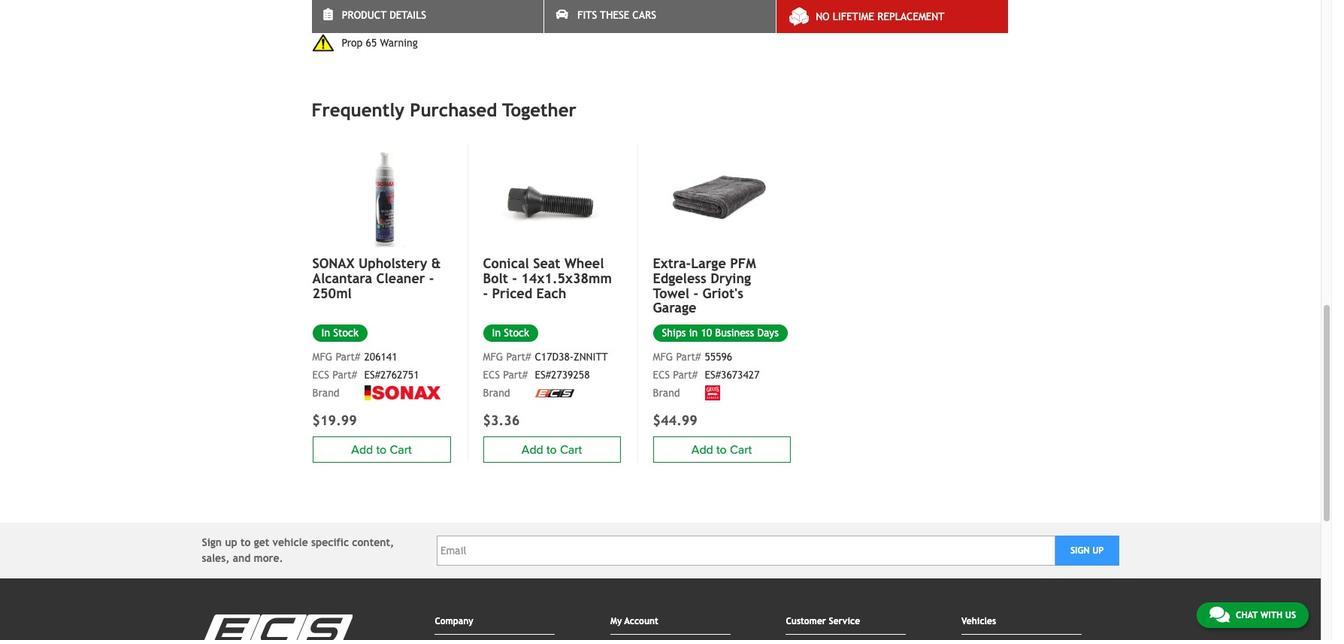 Task type: locate. For each thing, give the bounding box(es) containing it.
part#
[[336, 351, 360, 363], [506, 351, 531, 363], [676, 351, 701, 363], [333, 369, 357, 381], [503, 369, 528, 381], [673, 369, 698, 381]]

1 horizontal spatial ecs
[[483, 369, 500, 381]]

$19.99
[[312, 413, 357, 429]]

3 add to cart button from the left
[[653, 437, 791, 463]]

mfg inside mfg part# 55596 ecs part# es#3673427 brand
[[653, 351, 673, 363]]

1 horizontal spatial in
[[492, 328, 501, 340]]

add down ecs image at the bottom left of page
[[522, 443, 544, 458]]

65
[[366, 37, 377, 49]]

add to cart for $19.99
[[351, 443, 412, 458]]

mfg down the ships
[[653, 351, 673, 363]]

add to cart
[[351, 443, 412, 458], [522, 443, 582, 458], [692, 443, 752, 458]]

brand inside mfg part# c17d38-znnitt ecs part# es#2739258 brand
[[483, 388, 510, 400]]

towel
[[653, 286, 690, 301]]

ecs inside mfg part# 55596 ecs part# es#3673427 brand
[[653, 369, 670, 381]]

ecs down the ships
[[653, 369, 670, 381]]

ecs tuning image
[[202, 615, 352, 641]]

seat
[[533, 256, 561, 272]]

$3.36
[[483, 413, 520, 429]]

2 brand from the left
[[483, 388, 510, 400]]

1 in from the left
[[322, 328, 330, 340]]

c17d38-
[[535, 351, 574, 363]]

my
[[611, 617, 622, 627]]

add to cart button for $3.36
[[483, 437, 621, 463]]

0 horizontal spatial add
[[351, 443, 373, 458]]

3 brand from the left
[[653, 388, 680, 400]]

extra-
[[653, 256, 691, 272]]

mfg part# 206141 ecs part# es#2762751 brand
[[312, 351, 419, 400]]

in stock for -
[[492, 328, 530, 340]]

in for -
[[492, 328, 501, 340]]

my account
[[611, 617, 659, 627]]

- right 'cleaner'
[[429, 271, 434, 286]]

together
[[503, 99, 577, 120]]

1 horizontal spatial cart
[[560, 443, 582, 458]]

3 ecs from the left
[[653, 369, 670, 381]]

add to cart button
[[312, 437, 451, 463], [483, 437, 621, 463], [653, 437, 791, 463]]

1 horizontal spatial in stock
[[492, 328, 530, 340]]

cart
[[390, 443, 412, 458], [560, 443, 582, 458], [730, 443, 752, 458]]

1 mfg from the left
[[312, 351, 333, 363]]

2 horizontal spatial mfg
[[653, 351, 673, 363]]

brand up $3.36 at bottom
[[483, 388, 510, 400]]

1 brand from the left
[[312, 388, 340, 400]]

0 horizontal spatial in stock
[[322, 328, 359, 340]]

2 horizontal spatial cart
[[730, 443, 752, 458]]

2 horizontal spatial add to cart
[[692, 443, 752, 458]]

206141
[[364, 351, 398, 363]]

brand up "$19.99"
[[312, 388, 340, 400]]

2 stock from the left
[[504, 328, 530, 340]]

prop 65 warning image
[[312, 34, 334, 52]]

1 in stock from the left
[[322, 328, 359, 340]]

extra-large pfm edgeless drying towel - griot's garage image
[[653, 144, 791, 247]]

content,
[[352, 537, 394, 549]]

3 add from the left
[[692, 443, 714, 458]]

-
[[429, 271, 434, 286], [512, 271, 517, 286], [483, 286, 488, 301], [694, 286, 699, 301]]

to
[[376, 443, 387, 458], [547, 443, 557, 458], [717, 443, 727, 458], [241, 537, 251, 549]]

prop 65 warning
[[342, 37, 418, 49]]

ecs up "$19.99"
[[312, 369, 329, 381]]

2 horizontal spatial brand
[[653, 388, 680, 400]]

brand
[[312, 388, 340, 400], [483, 388, 510, 400], [653, 388, 680, 400]]

sign up
[[1071, 546, 1104, 557]]

brand inside mfg part# 55596 ecs part# es#3673427 brand
[[653, 388, 680, 400]]

2 cart from the left
[[560, 443, 582, 458]]

warning
[[380, 37, 418, 49]]

prop
[[342, 37, 363, 49]]

priced
[[492, 286, 533, 301]]

1 cart from the left
[[390, 443, 412, 458]]

days
[[758, 328, 779, 340]]

to down griot's icon
[[717, 443, 727, 458]]

add to cart button down ecs image at the bottom left of page
[[483, 437, 621, 463]]

10
[[701, 328, 712, 340]]

add to cart down "$19.99"
[[351, 443, 412, 458]]

account
[[625, 617, 659, 627]]

1 ecs from the left
[[312, 369, 329, 381]]

add to cart button down $44.99
[[653, 437, 791, 463]]

product details
[[342, 9, 426, 21]]

service
[[829, 617, 860, 627]]

and
[[233, 553, 251, 565]]

0 horizontal spatial up
[[225, 537, 237, 549]]

add to cart button down "$19.99"
[[312, 437, 451, 463]]

sign for sign up to get vehicle specific content, sales, and more.
[[202, 537, 222, 549]]

0 horizontal spatial cart
[[390, 443, 412, 458]]

add for $19.99
[[351, 443, 373, 458]]

purchased
[[410, 99, 497, 120]]

ecs for $44.99
[[653, 369, 670, 381]]

0 horizontal spatial sign
[[202, 537, 222, 549]]

sign for sign up
[[1071, 546, 1090, 557]]

chat with us
[[1236, 611, 1297, 621]]

add to cart button for $44.99
[[653, 437, 791, 463]]

add to cart for $44.99
[[692, 443, 752, 458]]

in down 250ml
[[322, 328, 330, 340]]

0 horizontal spatial stock
[[333, 328, 359, 340]]

0 horizontal spatial in
[[322, 328, 330, 340]]

55596
[[705, 351, 733, 363]]

sign inside button
[[1071, 546, 1090, 557]]

add down "$19.99"
[[351, 443, 373, 458]]

1 add to cart button from the left
[[312, 437, 451, 463]]

1 add from the left
[[351, 443, 373, 458]]

brand up $44.99
[[653, 388, 680, 400]]

add to cart down $44.99
[[692, 443, 752, 458]]

ecs inside mfg part# c17d38-znnitt ecs part# es#2739258 brand
[[483, 369, 500, 381]]

3 add to cart from the left
[[692, 443, 752, 458]]

cart for $44.99
[[730, 443, 752, 458]]

1 stock from the left
[[333, 328, 359, 340]]

wheel
[[565, 256, 604, 272]]

mfg left 206141
[[312, 351, 333, 363]]

in
[[689, 328, 698, 340]]

2 horizontal spatial add to cart button
[[653, 437, 791, 463]]

stock for 250ml
[[333, 328, 359, 340]]

up
[[225, 537, 237, 549], [1093, 546, 1104, 557]]

1 horizontal spatial brand
[[483, 388, 510, 400]]

to down sonax image
[[376, 443, 387, 458]]

mfg inside mfg part# 206141 ecs part# es#2762751 brand
[[312, 351, 333, 363]]

1 horizontal spatial sign
[[1071, 546, 1090, 557]]

bolt
[[483, 271, 508, 286]]

in stock
[[322, 328, 359, 340], [492, 328, 530, 340]]

2 add from the left
[[522, 443, 544, 458]]

2 mfg from the left
[[483, 351, 503, 363]]

sign inside 'sign up to get vehicle specific content, sales, and more.'
[[202, 537, 222, 549]]

conical seat wheel bolt - 14x1.5x38mm - priced each link
[[483, 256, 621, 301]]

2 add to cart from the left
[[522, 443, 582, 458]]

sonax
[[312, 256, 355, 272]]

0 horizontal spatial add to cart button
[[312, 437, 451, 463]]

2 horizontal spatial ecs
[[653, 369, 670, 381]]

1 horizontal spatial add
[[522, 443, 544, 458]]

add down $44.99
[[692, 443, 714, 458]]

frequently
[[312, 99, 405, 120]]

Email email field
[[437, 536, 1056, 566]]

2 ecs from the left
[[483, 369, 500, 381]]

250ml
[[312, 286, 352, 301]]

0 horizontal spatial ecs
[[312, 369, 329, 381]]

1 add to cart from the left
[[351, 443, 412, 458]]

1 horizontal spatial up
[[1093, 546, 1104, 557]]

0 horizontal spatial add to cart
[[351, 443, 412, 458]]

up inside button
[[1093, 546, 1104, 557]]

to left get
[[241, 537, 251, 549]]

sign
[[202, 537, 222, 549], [1071, 546, 1090, 557]]

3 cart from the left
[[730, 443, 752, 458]]

add
[[351, 443, 373, 458], [522, 443, 544, 458], [692, 443, 714, 458]]

mfg left c17d38-
[[483, 351, 503, 363]]

to for $44.99
[[717, 443, 727, 458]]

conical seat wheel bolt - 14x1.5x38mm - priced each image
[[483, 144, 621, 247]]

company
[[435, 617, 474, 627]]

es#3673427
[[705, 369, 760, 381]]

1 horizontal spatial add to cart button
[[483, 437, 621, 463]]

1 horizontal spatial mfg
[[483, 351, 503, 363]]

stock
[[333, 328, 359, 340], [504, 328, 530, 340]]

ecs up $3.36 at bottom
[[483, 369, 500, 381]]

fits
[[578, 9, 597, 21]]

in stock down priced
[[492, 328, 530, 340]]

add to cart button for $19.99
[[312, 437, 451, 463]]

sonax upholstery & alcantara cleaner - 250ml
[[312, 256, 441, 301]]

1 horizontal spatial add to cart
[[522, 443, 582, 458]]

0 horizontal spatial mfg
[[312, 351, 333, 363]]

stock down priced
[[504, 328, 530, 340]]

conical
[[483, 256, 529, 272]]

3 mfg from the left
[[653, 351, 673, 363]]

mfg inside mfg part# c17d38-znnitt ecs part# es#2739258 brand
[[483, 351, 503, 363]]

mfg
[[312, 351, 333, 363], [483, 351, 503, 363], [653, 351, 673, 363]]

to down ecs image at the bottom left of page
[[547, 443, 557, 458]]

brand inside mfg part# 206141 ecs part# es#2762751 brand
[[312, 388, 340, 400]]

business
[[715, 328, 754, 340]]

customer
[[786, 617, 827, 627]]

- right towel
[[694, 286, 699, 301]]

in
[[322, 328, 330, 340], [492, 328, 501, 340]]

2 horizontal spatial add
[[692, 443, 714, 458]]

stock down 250ml
[[333, 328, 359, 340]]

each
[[537, 286, 567, 301]]

cars
[[633, 9, 656, 21]]

ecs inside mfg part# 206141 ecs part# es#2762751 brand
[[312, 369, 329, 381]]

2 in stock from the left
[[492, 328, 530, 340]]

2 add to cart button from the left
[[483, 437, 621, 463]]

customer service
[[786, 617, 860, 627]]

14x1.5x38mm
[[521, 271, 612, 286]]

up inside 'sign up to get vehicle specific content, sales, and more.'
[[225, 537, 237, 549]]

garage
[[653, 300, 697, 316]]

product details link
[[312, 0, 544, 33]]

add to cart for $3.36
[[522, 443, 582, 458]]

0 horizontal spatial brand
[[312, 388, 340, 400]]

add to cart down ecs image at the bottom left of page
[[522, 443, 582, 458]]

&
[[432, 256, 441, 272]]

ecs
[[312, 369, 329, 381], [483, 369, 500, 381], [653, 369, 670, 381]]

upholstery
[[359, 256, 427, 272]]

2 in from the left
[[492, 328, 501, 340]]

with
[[1261, 611, 1283, 621]]

znnitt
[[574, 351, 608, 363]]

1 horizontal spatial stock
[[504, 328, 530, 340]]

in stock down 250ml
[[322, 328, 359, 340]]

- inside sonax upholstery & alcantara cleaner - 250ml
[[429, 271, 434, 286]]

in down priced
[[492, 328, 501, 340]]



Task type: describe. For each thing, give the bounding box(es) containing it.
no lifetime replacement
[[816, 11, 945, 23]]

mfg part# 55596 ecs part# es#3673427 brand
[[653, 351, 760, 400]]

cart for $3.36
[[560, 443, 582, 458]]

details
[[390, 9, 426, 21]]

ecs for $19.99
[[312, 369, 329, 381]]

griot's
[[703, 286, 744, 301]]

vehicles
[[962, 617, 997, 627]]

sign up to get vehicle specific content, sales, and more.
[[202, 537, 394, 565]]

in stock for 250ml
[[322, 328, 359, 340]]

mfg part# c17d38-znnitt ecs part# es#2739258 brand
[[483, 351, 608, 400]]

extra-large pfm edgeless drying towel - griot's garage link
[[653, 256, 791, 316]]

add for $3.36
[[522, 443, 544, 458]]

sign up button
[[1056, 536, 1119, 566]]

sonax upholstery & alcantara cleaner - 250ml link
[[312, 256, 451, 301]]

brand for $44.99
[[653, 388, 680, 400]]

ecs image
[[535, 390, 574, 398]]

mfg for sonax upholstery & alcantara cleaner - 250ml
[[312, 351, 333, 363]]

griot's image
[[705, 386, 720, 401]]

- right bolt on the top left
[[512, 271, 517, 286]]

alcantara
[[312, 271, 372, 286]]

ships
[[662, 328, 686, 340]]

chat
[[1236, 611, 1258, 621]]

stock for -
[[504, 328, 530, 340]]

frequently purchased together
[[312, 99, 577, 120]]

lifetime
[[833, 11, 875, 23]]

es#2762751
[[364, 369, 419, 381]]

drying
[[711, 271, 751, 286]]

pfm
[[730, 256, 756, 272]]

up for sign up
[[1093, 546, 1104, 557]]

- left priced
[[483, 286, 488, 301]]

sonax upholstery & alcantara cleaner - 250ml image
[[312, 144, 451, 248]]

get
[[254, 537, 269, 549]]

ships in 10 business days
[[662, 328, 779, 340]]

vehicle
[[273, 537, 308, 549]]

chat with us link
[[1197, 603, 1309, 629]]

cart for $19.99
[[390, 443, 412, 458]]

up for sign up to get vehicle specific content, sales, and more.
[[225, 537, 237, 549]]

to inside 'sign up to get vehicle specific content, sales, and more.'
[[241, 537, 251, 549]]

no lifetime replacement link
[[777, 0, 1009, 33]]

specific
[[311, 537, 349, 549]]

add for $44.99
[[692, 443, 714, 458]]

fits these cars link
[[544, 0, 776, 33]]

cleaner
[[376, 271, 425, 286]]

to for $19.99
[[376, 443, 387, 458]]

these
[[600, 9, 630, 21]]

us
[[1286, 611, 1297, 621]]

fits these cars
[[578, 9, 656, 21]]

replacement
[[878, 11, 945, 23]]

mfg for extra-large pfm edgeless drying towel - griot's garage
[[653, 351, 673, 363]]

sales,
[[202, 553, 230, 565]]

no
[[816, 11, 830, 23]]

comments image
[[1210, 606, 1230, 624]]

brand for $19.99
[[312, 388, 340, 400]]

conical seat wheel bolt - 14x1.5x38mm - priced each
[[483, 256, 612, 301]]

- inside extra-large pfm edgeless drying towel - griot's garage
[[694, 286, 699, 301]]

mfg for conical seat wheel bolt - 14x1.5x38mm - priced each
[[483, 351, 503, 363]]

extra-large pfm edgeless drying towel - griot's garage
[[653, 256, 756, 316]]

es#2739258
[[535, 369, 590, 381]]

product
[[342, 9, 387, 21]]

to for $3.36
[[547, 443, 557, 458]]

in for 250ml
[[322, 328, 330, 340]]

more.
[[254, 553, 283, 565]]

large
[[691, 256, 726, 272]]

sonax image
[[364, 386, 442, 401]]

$44.99
[[653, 413, 698, 429]]

edgeless
[[653, 271, 707, 286]]



Task type: vqa. For each thing, say whether or not it's contained in the screenshot.
Sign up Up
yes



